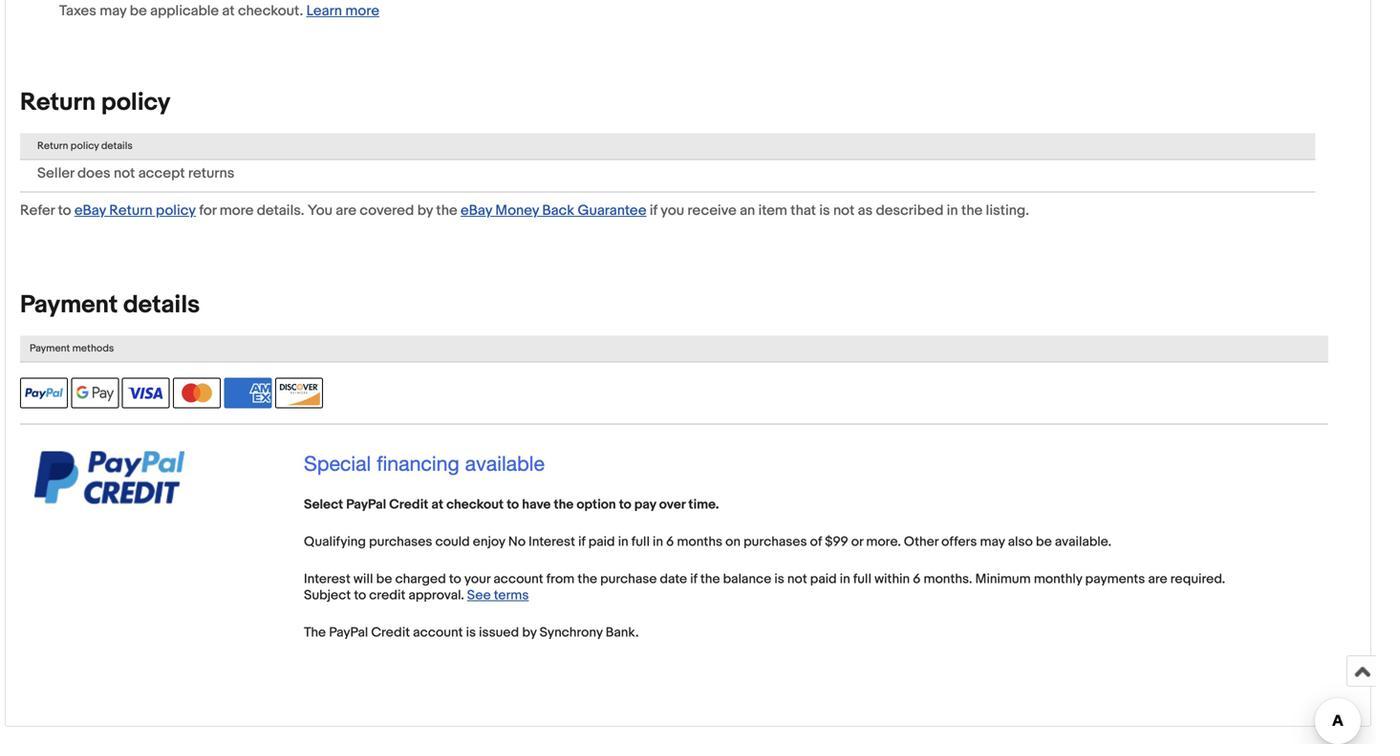 Task type: vqa. For each thing, say whether or not it's contained in the screenshot.
Return policy's POLICY
yes



Task type: locate. For each thing, give the bounding box(es) containing it.
1 horizontal spatial be
[[376, 572, 392, 588]]

by right "covered"
[[418, 202, 433, 219]]

return up seller
[[37, 140, 68, 153]]

1 horizontal spatial full
[[854, 572, 872, 588]]

1 horizontal spatial account
[[494, 572, 544, 588]]

0 horizontal spatial paid
[[589, 535, 615, 551]]

select
[[304, 497, 343, 513]]

if left you
[[650, 202, 658, 219]]

account down no
[[494, 572, 544, 588]]

to
[[58, 202, 71, 219], [507, 497, 519, 513], [619, 497, 632, 513], [449, 572, 462, 588], [354, 588, 366, 604]]

0 vertical spatial payment
[[20, 291, 118, 320]]

also
[[1008, 535, 1033, 551]]

1 vertical spatial full
[[854, 572, 872, 588]]

return down seller does not accept returns
[[109, 202, 153, 219]]

0 vertical spatial by
[[418, 202, 433, 219]]

policy up does
[[71, 140, 99, 153]]

1 vertical spatial interest
[[304, 572, 351, 588]]

interest inside interest will be charged to your account from the purchase date if the balance is not paid in full within 6 months. minimum monthly payments are required. subject to credit approval.
[[304, 572, 351, 588]]

credit down the credit
[[371, 625, 410, 642]]

0 vertical spatial paypal
[[346, 497, 386, 513]]

0 vertical spatial are
[[336, 202, 357, 219]]

are right you
[[336, 202, 357, 219]]

not
[[114, 165, 135, 182], [834, 202, 855, 219], [788, 572, 808, 588]]

0 vertical spatial more
[[346, 2, 380, 20]]

interest will be charged to your account from the purchase date if the balance is not paid in full within 6 months. minimum monthly payments are required. subject to credit approval.
[[304, 572, 1226, 604]]

1 vertical spatial payment
[[30, 343, 70, 355]]

at left checkout.
[[222, 2, 235, 20]]

be right also
[[1036, 535, 1052, 551]]

details.
[[257, 202, 305, 219]]

balance
[[723, 572, 772, 588]]

2 ebay from the left
[[461, 202, 492, 219]]

purchases up charged
[[369, 535, 433, 551]]

1 vertical spatial may
[[980, 535, 1005, 551]]

1 vertical spatial be
[[1036, 535, 1052, 551]]

paid down of
[[811, 572, 837, 588]]

2 vertical spatial not
[[788, 572, 808, 588]]

credit down financing
[[389, 497, 429, 513]]

checkout.
[[238, 2, 303, 20]]

1 vertical spatial at
[[432, 497, 444, 513]]

visa image
[[122, 378, 170, 409]]

1 horizontal spatial if
[[650, 202, 658, 219]]

0 vertical spatial 6
[[667, 535, 674, 551]]

0 vertical spatial interest
[[529, 535, 576, 551]]

0 vertical spatial be
[[130, 2, 147, 20]]

1 vertical spatial if
[[579, 535, 586, 551]]

are left required.
[[1149, 572, 1168, 588]]

6 left months
[[667, 535, 674, 551]]

not right "balance"
[[788, 572, 808, 588]]

0 vertical spatial may
[[100, 2, 127, 20]]

purchases left of
[[744, 535, 807, 551]]

are
[[336, 202, 357, 219], [1149, 572, 1168, 588]]

date
[[660, 572, 688, 588]]

to left the credit
[[354, 588, 366, 604]]

more right learn
[[346, 2, 380, 20]]

1 horizontal spatial ebay
[[461, 202, 492, 219]]

be
[[130, 2, 147, 20], [1036, 535, 1052, 551], [376, 572, 392, 588]]

full down 'pay'
[[632, 535, 650, 551]]

paid down option
[[589, 535, 615, 551]]

be left applicable
[[130, 2, 147, 20]]

back
[[543, 202, 575, 219]]

is right "balance"
[[775, 572, 785, 588]]

2 horizontal spatial if
[[690, 572, 698, 588]]

the right have
[[554, 497, 574, 513]]

be inside interest will be charged to your account from the purchase date if the balance is not paid in full within 6 months. minimum monthly payments are required. subject to credit approval.
[[376, 572, 392, 588]]

is
[[820, 202, 830, 219], [775, 572, 785, 588], [466, 625, 476, 642]]

2 purchases from the left
[[744, 535, 807, 551]]

paypal for select
[[346, 497, 386, 513]]

payment left the methods
[[30, 343, 70, 355]]

2 horizontal spatial not
[[834, 202, 855, 219]]

by right issued
[[522, 625, 537, 642]]

paypal right select
[[346, 497, 386, 513]]

payment for payment methods
[[30, 343, 70, 355]]

1 vertical spatial credit
[[371, 625, 410, 642]]

payment details
[[20, 291, 200, 320]]

at left checkout
[[432, 497, 444, 513]]

credit
[[389, 497, 429, 513], [371, 625, 410, 642]]

1 horizontal spatial purchases
[[744, 535, 807, 551]]

checkout
[[447, 497, 504, 513]]

0 horizontal spatial are
[[336, 202, 357, 219]]

details
[[101, 140, 133, 153], [123, 291, 200, 320]]

2 vertical spatial policy
[[156, 202, 196, 219]]

2 vertical spatial if
[[690, 572, 698, 588]]

1 vertical spatial 6
[[913, 572, 921, 588]]

0 horizontal spatial at
[[222, 2, 235, 20]]

0 horizontal spatial by
[[418, 202, 433, 219]]

interest right no
[[529, 535, 576, 551]]

special
[[304, 452, 371, 476]]

required.
[[1171, 572, 1226, 588]]

paypal
[[346, 497, 386, 513], [329, 625, 368, 642]]

0 horizontal spatial full
[[632, 535, 650, 551]]

may right taxes
[[100, 2, 127, 20]]

from
[[547, 572, 575, 588]]

of
[[810, 535, 822, 551]]

return up return policy details
[[20, 88, 96, 118]]

1 horizontal spatial 6
[[913, 572, 921, 588]]

0 horizontal spatial account
[[413, 625, 463, 642]]

1 vertical spatial return
[[37, 140, 68, 153]]

0 horizontal spatial purchases
[[369, 535, 433, 551]]

6 right within on the right of page
[[913, 572, 921, 588]]

1 horizontal spatial not
[[788, 572, 808, 588]]

if down option
[[579, 535, 586, 551]]

2 vertical spatial return
[[109, 202, 153, 219]]

by
[[418, 202, 433, 219], [522, 625, 537, 642]]

the
[[436, 202, 458, 219], [962, 202, 983, 219], [554, 497, 574, 513], [578, 572, 598, 588], [701, 572, 720, 588]]

1 vertical spatial paypal
[[329, 625, 368, 642]]

0 vertical spatial is
[[820, 202, 830, 219]]

taxes
[[59, 2, 96, 20]]

credit for account
[[371, 625, 410, 642]]

interest left "will" at the left bottom of the page
[[304, 572, 351, 588]]

0 vertical spatial not
[[114, 165, 135, 182]]

you
[[661, 202, 685, 219]]

money
[[496, 202, 539, 219]]

0 vertical spatial return
[[20, 88, 96, 118]]

special financing available
[[304, 452, 545, 476]]

1 horizontal spatial paid
[[811, 572, 837, 588]]

is left issued
[[466, 625, 476, 642]]

0 vertical spatial policy
[[101, 88, 171, 118]]

0 horizontal spatial be
[[130, 2, 147, 20]]

ebay left money
[[461, 202, 492, 219]]

enjoy
[[473, 535, 505, 551]]

details up seller does not accept returns
[[101, 140, 133, 153]]

charged
[[395, 572, 446, 588]]

see terms link
[[467, 588, 529, 604]]

0 vertical spatial at
[[222, 2, 235, 20]]

0 vertical spatial details
[[101, 140, 133, 153]]

1 vertical spatial is
[[775, 572, 785, 588]]

the right from
[[578, 572, 598, 588]]

may
[[100, 2, 127, 20], [980, 535, 1005, 551]]

policy for return policy details
[[71, 140, 99, 153]]

in down $99
[[840, 572, 851, 588]]

1 vertical spatial details
[[123, 291, 200, 320]]

1 vertical spatial more
[[220, 202, 254, 219]]

be right "will" at the left bottom of the page
[[376, 572, 392, 588]]

0 horizontal spatial is
[[466, 625, 476, 642]]

paid
[[589, 535, 615, 551], [811, 572, 837, 588]]

the paypal credit account is issued by synchrony bank.
[[304, 625, 639, 642]]

1 horizontal spatial is
[[775, 572, 785, 588]]

purchases
[[369, 535, 433, 551], [744, 535, 807, 551]]

1 vertical spatial policy
[[71, 140, 99, 153]]

qualifying purchases could enjoy no interest if paid in full in 6 months on purchases of $99 or more. other offers may also be available.
[[304, 535, 1112, 551]]

ebay
[[74, 202, 106, 219], [461, 202, 492, 219]]

could
[[436, 535, 470, 551]]

are inside interest will be charged to your account from the purchase date if the balance is not paid in full within 6 months. minimum monthly payments are required. subject to credit approval.
[[1149, 572, 1168, 588]]

account down approval.
[[413, 625, 463, 642]]

if inside interest will be charged to your account from the purchase date if the balance is not paid in full within 6 months. minimum monthly payments are required. subject to credit approval.
[[690, 572, 698, 588]]

interest
[[529, 535, 576, 551], [304, 572, 351, 588]]

account
[[494, 572, 544, 588], [413, 625, 463, 642]]

0 horizontal spatial ebay
[[74, 202, 106, 219]]

1 horizontal spatial are
[[1149, 572, 1168, 588]]

not right does
[[114, 165, 135, 182]]

more
[[346, 2, 380, 20], [220, 202, 254, 219]]

is right the "that"
[[820, 202, 830, 219]]

0 horizontal spatial not
[[114, 165, 135, 182]]

purchase
[[601, 572, 657, 588]]

for
[[199, 202, 216, 219]]

payment
[[20, 291, 118, 320], [30, 343, 70, 355]]

to left your
[[449, 572, 462, 588]]

learn
[[307, 2, 342, 20]]

0 vertical spatial account
[[494, 572, 544, 588]]

guarantee
[[578, 202, 647, 219]]

0 horizontal spatial more
[[220, 202, 254, 219]]

2 horizontal spatial is
[[820, 202, 830, 219]]

return policy details
[[37, 140, 133, 153]]

offers
[[942, 535, 978, 551]]

covered
[[360, 202, 414, 219]]

may left also
[[980, 535, 1005, 551]]

discover image
[[275, 378, 323, 409]]

taxes may be applicable at checkout. learn more
[[59, 2, 380, 20]]

at
[[222, 2, 235, 20], [432, 497, 444, 513]]

return for return policy details
[[37, 140, 68, 153]]

1 horizontal spatial more
[[346, 2, 380, 20]]

credit for at
[[389, 497, 429, 513]]

0 horizontal spatial if
[[579, 535, 586, 551]]

policy
[[101, 88, 171, 118], [71, 140, 99, 153], [156, 202, 196, 219]]

1 vertical spatial are
[[1149, 572, 1168, 588]]

or
[[852, 535, 864, 551]]

1 vertical spatial by
[[522, 625, 537, 642]]

0 vertical spatial credit
[[389, 497, 429, 513]]

1 horizontal spatial at
[[432, 497, 444, 513]]

paid inside interest will be charged to your account from the purchase date if the balance is not paid in full within 6 months. minimum monthly payments are required. subject to credit approval.
[[811, 572, 837, 588]]

1 vertical spatial paid
[[811, 572, 837, 588]]

6
[[667, 535, 674, 551], [913, 572, 921, 588]]

details up the visa "image"
[[123, 291, 200, 320]]

paypal right the
[[329, 625, 368, 642]]

payment up payment methods
[[20, 291, 118, 320]]

ebay down does
[[74, 202, 106, 219]]

on
[[726, 535, 741, 551]]

option
[[577, 497, 616, 513]]

0 horizontal spatial interest
[[304, 572, 351, 588]]

policy left for
[[156, 202, 196, 219]]

in
[[947, 202, 959, 219], [618, 535, 629, 551], [653, 535, 664, 551], [840, 572, 851, 588]]

$99
[[825, 535, 849, 551]]

if right date
[[690, 572, 698, 588]]

the right date
[[701, 572, 720, 588]]

not left as at top right
[[834, 202, 855, 219]]

full left within on the right of page
[[854, 572, 872, 588]]

6 inside interest will be charged to your account from the purchase date if the balance is not paid in full within 6 months. minimum monthly payments are required. subject to credit approval.
[[913, 572, 921, 588]]

2 vertical spatial be
[[376, 572, 392, 588]]

have
[[522, 497, 551, 513]]

an
[[740, 202, 756, 219]]

minimum
[[976, 572, 1031, 588]]

in right the described at right
[[947, 202, 959, 219]]

0 vertical spatial full
[[632, 535, 650, 551]]

in inside interest will be charged to your account from the purchase date if the balance is not paid in full within 6 months. minimum monthly payments are required. subject to credit approval.
[[840, 572, 851, 588]]

applicable
[[150, 2, 219, 20]]

policy up return policy details
[[101, 88, 171, 118]]

more right for
[[220, 202, 254, 219]]



Task type: describe. For each thing, give the bounding box(es) containing it.
0 horizontal spatial 6
[[667, 535, 674, 551]]

available.
[[1055, 535, 1112, 551]]

within
[[875, 572, 910, 588]]

be for taxes may be applicable at checkout. learn more
[[130, 2, 147, 20]]

0 vertical spatial paid
[[589, 535, 615, 551]]

seller does not accept returns
[[37, 165, 235, 182]]

the right "covered"
[[436, 202, 458, 219]]

ebay return policy link
[[74, 202, 196, 219]]

will
[[354, 572, 373, 588]]

account inside interest will be charged to your account from the purchase date if the balance is not paid in full within 6 months. minimum monthly payments are required. subject to credit approval.
[[494, 572, 544, 588]]

described
[[876, 202, 944, 219]]

synchrony
[[540, 625, 603, 642]]

months
[[677, 535, 723, 551]]

refer to ebay return policy for more details. you are covered by the ebay money back guarantee if you receive an item that is not as described in the listing.
[[20, 202, 1030, 219]]

return for return policy
[[20, 88, 96, 118]]

months.
[[924, 572, 973, 588]]

return policy
[[20, 88, 171, 118]]

payment methods
[[30, 343, 114, 355]]

that
[[791, 202, 817, 219]]

learn more link
[[307, 2, 380, 20]]

receive
[[688, 202, 737, 219]]

approval.
[[409, 588, 464, 604]]

1 ebay from the left
[[74, 202, 106, 219]]

issued
[[479, 625, 519, 642]]

not inside interest will be charged to your account from the purchase date if the balance is not paid in full within 6 months. minimum monthly payments are required. subject to credit approval.
[[788, 572, 808, 588]]

in down 'pay'
[[653, 535, 664, 551]]

1 purchases from the left
[[369, 535, 433, 551]]

refer
[[20, 202, 55, 219]]

see terms
[[467, 588, 529, 604]]

accept
[[138, 165, 185, 182]]

to left have
[[507, 497, 519, 513]]

more.
[[867, 535, 901, 551]]

your
[[465, 572, 491, 588]]

policy for return policy
[[101, 88, 171, 118]]

1 vertical spatial not
[[834, 202, 855, 219]]

payment for payment details
[[20, 291, 118, 320]]

paypal image
[[20, 378, 68, 409]]

in up purchase
[[618, 535, 629, 551]]

1 horizontal spatial may
[[980, 535, 1005, 551]]

ebay money back guarantee link
[[461, 202, 647, 219]]

to right refer
[[58, 202, 71, 219]]

google pay image
[[71, 378, 119, 409]]

item
[[759, 202, 788, 219]]

select paypal credit at checkout to have the option to pay over time.
[[304, 497, 719, 513]]

be for interest will be charged to your account from the purchase date if the balance is not paid in full within 6 months. minimum monthly payments are required. subject to credit approval.
[[376, 572, 392, 588]]

0 vertical spatial if
[[650, 202, 658, 219]]

financing
[[377, 452, 460, 476]]

pay
[[635, 497, 657, 513]]

returns
[[188, 165, 235, 182]]

no
[[508, 535, 526, 551]]

to left 'pay'
[[619, 497, 632, 513]]

subject
[[304, 588, 351, 604]]

available
[[465, 452, 545, 476]]

listing.
[[986, 202, 1030, 219]]

1 horizontal spatial interest
[[529, 535, 576, 551]]

over
[[660, 497, 686, 513]]

terms
[[494, 588, 529, 604]]

2 horizontal spatial be
[[1036, 535, 1052, 551]]

seller
[[37, 165, 74, 182]]

monthly
[[1034, 572, 1083, 588]]

1 vertical spatial account
[[413, 625, 463, 642]]

as
[[858, 202, 873, 219]]

the left the listing.
[[962, 202, 983, 219]]

1 horizontal spatial by
[[522, 625, 537, 642]]

qualifying
[[304, 535, 366, 551]]

see
[[467, 588, 491, 604]]

the
[[304, 625, 326, 642]]

you
[[308, 202, 333, 219]]

other
[[904, 535, 939, 551]]

american express image
[[224, 378, 272, 409]]

0 horizontal spatial may
[[100, 2, 127, 20]]

paypal for the
[[329, 625, 368, 642]]

full inside interest will be charged to your account from the purchase date if the balance is not paid in full within 6 months. minimum monthly payments are required. subject to credit approval.
[[854, 572, 872, 588]]

bank.
[[606, 625, 639, 642]]

is inside interest will be charged to your account from the purchase date if the balance is not paid in full within 6 months. minimum monthly payments are required. subject to credit approval.
[[775, 572, 785, 588]]

time.
[[689, 497, 719, 513]]

methods
[[72, 343, 114, 355]]

2 vertical spatial is
[[466, 625, 476, 642]]

master card image
[[173, 378, 221, 409]]

payments
[[1086, 572, 1146, 588]]

does
[[77, 165, 111, 182]]

credit
[[369, 588, 406, 604]]



